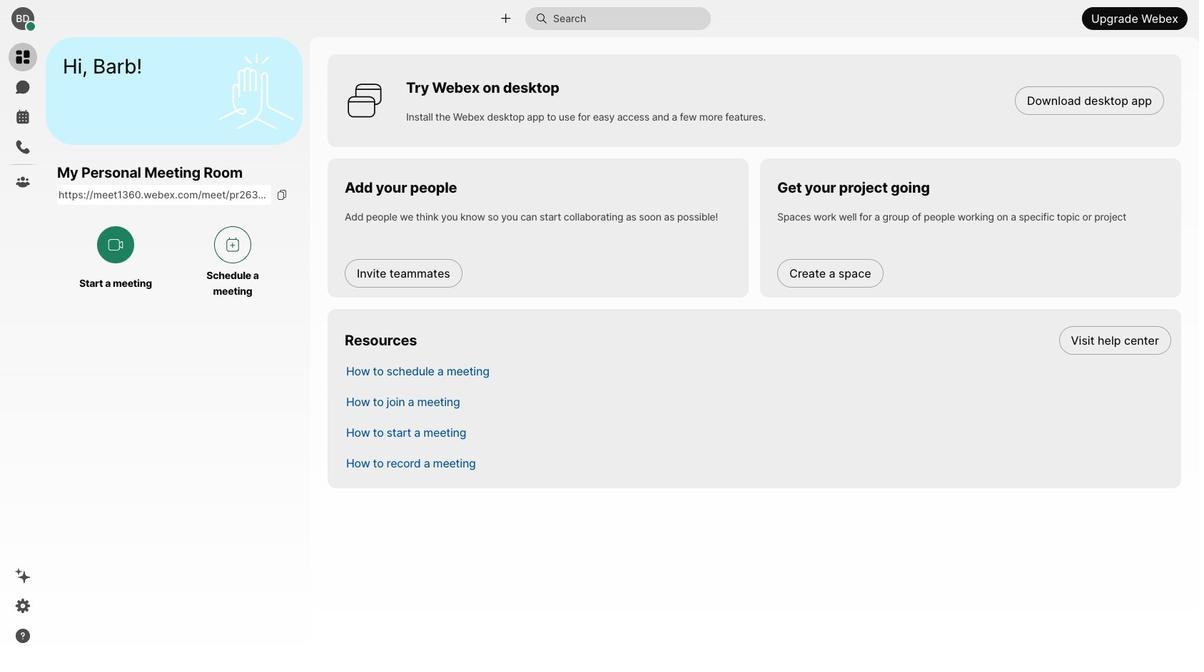 Task type: locate. For each thing, give the bounding box(es) containing it.
3 list item from the top
[[335, 386, 1181, 417]]

navigation
[[0, 37, 46, 663]]

2 list item from the top
[[335, 355, 1181, 386]]

None text field
[[57, 185, 271, 205]]

list item
[[335, 325, 1181, 355], [335, 355, 1181, 386], [335, 386, 1181, 417], [335, 417, 1181, 448], [335, 448, 1181, 478]]

two hands high fiving image
[[213, 48, 299, 134]]

webex tab list
[[9, 43, 37, 196]]



Task type: describe. For each thing, give the bounding box(es) containing it.
1 list item from the top
[[335, 325, 1181, 355]]

4 list item from the top
[[335, 417, 1181, 448]]

5 list item from the top
[[335, 448, 1181, 478]]



Task type: vqa. For each thing, say whether or not it's contained in the screenshot.
third GENERAL list item from the top of the page
no



